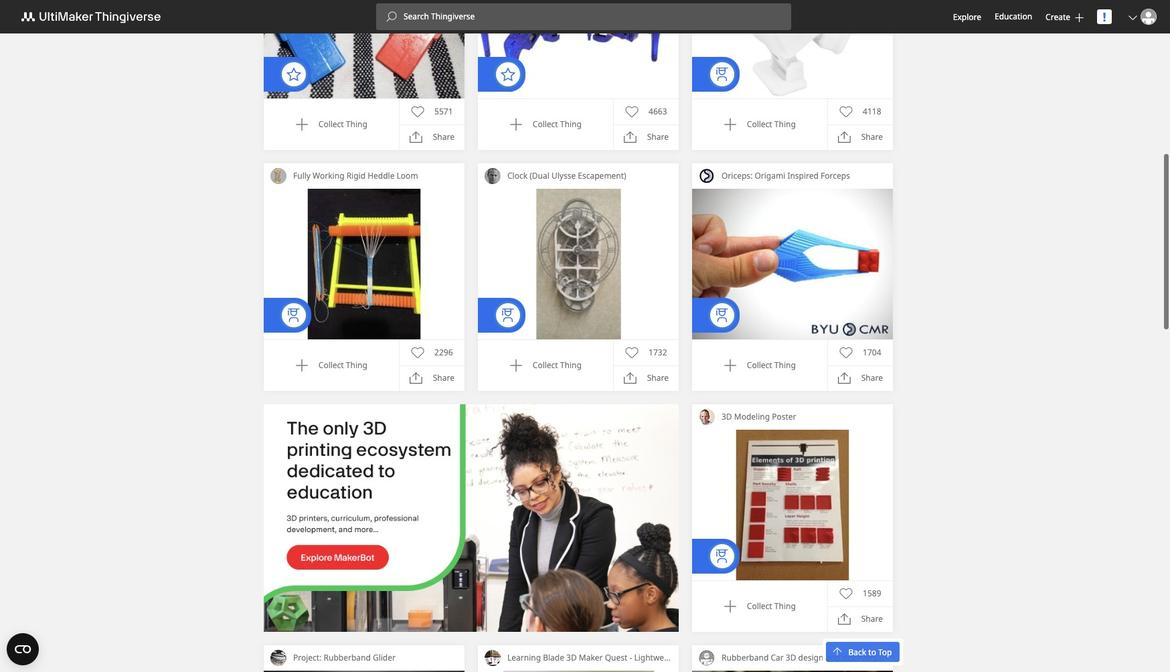 Task type: vqa. For each thing, say whether or not it's contained in the screenshot.
"EXTRA STRONG WALL MOUNTING"
no



Task type: describe. For each thing, give the bounding box(es) containing it.
collect for 4663
[[533, 119, 558, 130]]

collect thing for 1589
[[747, 601, 796, 612]]

share for 1732
[[647, 372, 669, 384]]

working
[[313, 170, 344, 181]]

!
[[1103, 9, 1106, 25]]

avatar image for project: rubberband glider
[[270, 650, 287, 666]]

collect thing link for 1589
[[724, 600, 796, 613]]

share for 4663
[[647, 131, 669, 143]]

avatar image for clock (dual ulysse  escapement)
[[485, 168, 501, 184]]

-
[[630, 652, 632, 664]]

oriceps: origami inspired forceps link
[[715, 163, 893, 189]]

create button
[[1046, 11, 1084, 22]]

add to collection image for 2296
[[295, 359, 309, 372]]

collect thing link for 2296
[[295, 359, 367, 372]]

(dual
[[530, 170, 550, 181]]

scrollupicon image
[[834, 646, 842, 655]]

3d for learning blade 3d maker quest - lightweight glider
[[566, 652, 577, 664]]

share link for 4663
[[624, 131, 669, 144]]

quest
[[605, 652, 628, 664]]

1 rubberband from the left
[[324, 652, 371, 664]]

share for 4118
[[861, 131, 883, 143]]

thing for 4663
[[560, 119, 582, 130]]

share for 2296
[[433, 372, 455, 384]]

share link for 1732
[[624, 372, 669, 385]]

add to collection image for 1704
[[724, 359, 737, 372]]

like image for 1589
[[840, 587, 853, 600]]

learning
[[880, 652, 911, 664]]

rigid
[[347, 170, 366, 181]]

share for 5571
[[433, 131, 455, 143]]

3d modeling poster link
[[715, 404, 893, 430]]

collect for 1732
[[533, 360, 558, 371]]

Search Thingiverse text field
[[397, 11, 791, 22]]

share link for 2296
[[410, 372, 455, 385]]

5571
[[435, 106, 453, 117]]

share link for 1589
[[838, 613, 883, 626]]

collect thing for 4118
[[747, 119, 796, 130]]

add to collection image for 1732
[[509, 359, 523, 372]]

1732 link
[[625, 346, 667, 359]]

avatar image right ! at the right of the page
[[1141, 9, 1157, 25]]

3d inside 3d modeling poster 'link'
[[722, 411, 732, 422]]

escapement)
[[578, 170, 627, 181]]

thing for 1732
[[560, 360, 582, 371]]

thing for 4118
[[775, 119, 796, 130]]

project: rubberband glider link
[[287, 645, 465, 671]]

origami
[[755, 170, 786, 181]]

collect thing for 1732
[[533, 360, 582, 371]]

thing for 1589
[[775, 601, 796, 612]]

1 glider from the left
[[373, 652, 396, 664]]

collect for 2296
[[319, 360, 344, 371]]

share link for 1704
[[838, 372, 883, 385]]

education
[[995, 11, 1032, 22]]

collect thing for 2296
[[319, 360, 367, 371]]

maker
[[579, 652, 603, 664]]

avatar image for fully working rigid heddle loom
[[270, 168, 287, 184]]

3d for rubberband car 3d design and discovery learning project
[[786, 652, 796, 664]]

back to top button
[[826, 642, 900, 662]]

2 rubberband from the left
[[722, 652, 769, 664]]

share for 1704
[[861, 372, 883, 384]]

4118
[[863, 106, 881, 117]]

share image
[[838, 131, 851, 144]]

poster
[[772, 411, 796, 422]]

1732
[[649, 347, 667, 358]]

learning blade 3d maker quest - lightweight glider link
[[501, 645, 704, 671]]

! link
[[1097, 9, 1112, 25]]

learning blade 3d maker quest - lightweight glider
[[508, 652, 704, 664]]

share image for 2296
[[410, 372, 423, 385]]

education link
[[995, 9, 1032, 24]]

like image for 4118
[[840, 105, 853, 118]]

make card image for project: rubberband glider
[[264, 671, 465, 672]]

make card image for rubberband car 3d design and discovery learning project
[[692, 671, 893, 672]]

3d modeling poster
[[722, 411, 796, 422]]

4663 link
[[625, 105, 667, 118]]

like image for 1732
[[625, 346, 639, 359]]

makerbot logo image
[[13, 9, 177, 25]]

avatar image for rubberband car 3d design and discovery learning project
[[699, 650, 715, 666]]

clock (dual ulysse  escapement)
[[508, 170, 627, 181]]

car
[[771, 652, 784, 664]]

design
[[798, 652, 824, 664]]

collect for 5571
[[319, 119, 344, 130]]



Task type: locate. For each thing, give the bounding box(es) containing it.
like image left 5571
[[411, 105, 425, 118]]

explore button
[[953, 11, 982, 22]]

share link down 4663 link
[[624, 131, 669, 144]]

collect thing for 5571
[[319, 119, 367, 130]]

forceps
[[821, 170, 850, 181]]

like image left "1704"
[[840, 346, 853, 359]]

collect thing link for 1732
[[509, 359, 582, 372]]

avatar image left modeling at the right bottom
[[699, 409, 715, 425]]

4118 link
[[840, 105, 881, 118]]

avatar image left fully
[[270, 168, 287, 184]]

avatar image left project: in the left of the page
[[270, 650, 287, 666]]

fully working rigid heddle loom
[[293, 170, 418, 181]]

oriceps:
[[722, 170, 753, 181]]

like image for 2296
[[411, 346, 425, 359]]

share image down 2296 link
[[410, 372, 423, 385]]

back to top
[[849, 646, 892, 658]]

like image up share icon
[[840, 105, 853, 118]]

collect thing link
[[295, 118, 367, 131], [509, 118, 582, 131], [724, 118, 796, 131], [295, 359, 367, 372], [509, 359, 582, 372], [724, 359, 796, 372], [724, 600, 796, 613]]

share image for 4663
[[624, 131, 637, 144]]

4663
[[649, 106, 667, 117]]

share link for 4118
[[838, 131, 883, 144]]

like image
[[411, 105, 425, 118], [625, 105, 639, 118], [411, 346, 425, 359], [625, 346, 639, 359]]

make card image for clock (dual ulysse  escapement)
[[478, 189, 679, 339]]

share link down 1732 link
[[624, 372, 669, 385]]

0 horizontal spatial glider
[[373, 652, 396, 664]]

make card image for oriceps: origami inspired forceps
[[692, 189, 893, 339]]

avatar image for 3d modeling poster
[[699, 409, 715, 425]]

2296 link
[[411, 346, 453, 359]]

inspired
[[788, 170, 819, 181]]

rubberband
[[324, 652, 371, 664], [722, 652, 769, 664]]

project:
[[293, 652, 322, 664]]

share link down 4118 link
[[838, 131, 883, 144]]

2 like image from the top
[[840, 346, 853, 359]]

glider
[[373, 652, 396, 664], [681, 652, 704, 664]]

3 like image from the top
[[840, 587, 853, 600]]

plusicon image
[[1075, 13, 1084, 22]]

collect
[[319, 119, 344, 130], [533, 119, 558, 130], [747, 119, 772, 130], [319, 360, 344, 371], [533, 360, 558, 371], [747, 360, 772, 371], [747, 601, 772, 612]]

like image for 5571
[[411, 105, 425, 118]]

share image down 1589 link
[[838, 613, 851, 626]]

2 horizontal spatial 3d
[[786, 652, 796, 664]]

learning
[[508, 652, 541, 664]]

share link
[[410, 131, 455, 144], [624, 131, 669, 144], [838, 131, 883, 144], [410, 372, 455, 385], [624, 372, 669, 385], [838, 372, 883, 385], [838, 613, 883, 626]]

3d right blade
[[566, 652, 577, 664]]

5571 link
[[411, 105, 453, 118]]

oriceps: origami inspired forceps
[[722, 170, 850, 181]]

make card image for 3d modeling poster
[[692, 430, 893, 580]]

share image for 1589
[[838, 613, 851, 626]]

like image left 1732
[[625, 346, 639, 359]]

share link down 5571 link
[[410, 131, 455, 144]]

collect thing link for 1704
[[724, 359, 796, 372]]

1 like image from the top
[[840, 105, 853, 118]]

and
[[826, 652, 840, 664]]

2296
[[435, 347, 453, 358]]

like image
[[840, 105, 853, 118], [840, 346, 853, 359], [840, 587, 853, 600]]

add to collection image
[[295, 118, 309, 131], [724, 118, 737, 131], [295, 359, 309, 372], [724, 600, 737, 613]]

0 horizontal spatial 3d
[[566, 652, 577, 664]]

1 horizontal spatial glider
[[681, 652, 704, 664]]

collect for 4118
[[747, 119, 772, 130]]

fully working rigid heddle loom link
[[287, 163, 465, 189]]

open widget image
[[7, 633, 39, 666]]

discovery
[[842, 652, 878, 664]]

share down the 2296 at the left of page
[[433, 372, 455, 384]]

thing
[[346, 119, 367, 130], [560, 119, 582, 130], [775, 119, 796, 130], [346, 360, 367, 371], [560, 360, 582, 371], [775, 360, 796, 371], [775, 601, 796, 612]]

1 vertical spatial like image
[[840, 346, 853, 359]]

avatar image left clock
[[485, 168, 501, 184]]

3d left modeling at the right bottom
[[722, 411, 732, 422]]

add to collection image for 4118
[[724, 118, 737, 131]]

share
[[433, 131, 455, 143], [647, 131, 669, 143], [861, 131, 883, 143], [433, 372, 455, 384], [647, 372, 669, 384], [861, 372, 883, 384], [861, 613, 883, 625]]

explore
[[953, 11, 982, 22]]

project
[[913, 652, 940, 664]]

share down 4663
[[647, 131, 669, 143]]

rubberband left car
[[722, 652, 769, 664]]

avatar image for learning blade 3d maker quest - lightweight glider
[[485, 650, 501, 666]]

share down 1732
[[647, 372, 669, 384]]

make card image
[[264, 0, 465, 98], [478, 0, 679, 98], [692, 0, 893, 98], [264, 189, 465, 339], [478, 189, 679, 339], [692, 189, 893, 339], [692, 430, 893, 580], [264, 671, 465, 672], [478, 671, 679, 672], [692, 671, 893, 672]]

collect for 1589
[[747, 601, 772, 612]]

ulysse
[[552, 170, 576, 181]]

like image left 4663
[[625, 105, 639, 118]]

3d inside learning blade 3d maker quest - lightweight glider link
[[566, 652, 577, 664]]

avatar image right lightweight
[[699, 650, 715, 666]]

heddle
[[368, 170, 395, 181]]

avatar image for oriceps: origami inspired forceps
[[699, 168, 715, 184]]

avatar image left oriceps:
[[699, 168, 715, 184]]

0 horizontal spatial rubberband
[[324, 652, 371, 664]]

0 vertical spatial like image
[[840, 105, 853, 118]]

share image for 1704
[[838, 372, 851, 385]]

share image down 1704 link
[[838, 372, 851, 385]]

collect for 1704
[[747, 360, 772, 371]]

share down "1704"
[[861, 372, 883, 384]]

share down 5571
[[433, 131, 455, 143]]

fully
[[293, 170, 311, 181]]

back
[[849, 646, 867, 658]]

share image
[[410, 131, 423, 144], [624, 131, 637, 144], [410, 372, 423, 385], [624, 372, 637, 385], [838, 372, 851, 385], [838, 613, 851, 626]]

loom
[[397, 170, 418, 181]]

rubberband car 3d design and discovery learning project link
[[715, 645, 940, 671]]

modeling
[[734, 411, 770, 422]]

rubberband right project: in the left of the page
[[324, 652, 371, 664]]

search control image
[[386, 11, 397, 22]]

like image for 4663
[[625, 105, 639, 118]]

add to collection image for 5571
[[295, 118, 309, 131]]

project: rubberband glider
[[293, 652, 396, 664]]

lightweight
[[634, 652, 679, 664]]

share image for 1732
[[624, 372, 637, 385]]

make card image for learning blade 3d maker quest - lightweight glider
[[478, 671, 679, 672]]

share link down 1589 link
[[838, 613, 883, 626]]

share image down 4663 link
[[624, 131, 637, 144]]

thing for 5571
[[346, 119, 367, 130]]

top
[[878, 646, 892, 658]]

share for 1589
[[861, 613, 883, 625]]

collect thing
[[319, 119, 367, 130], [533, 119, 582, 130], [747, 119, 796, 130], [319, 360, 367, 371], [533, 360, 582, 371], [747, 360, 796, 371], [747, 601, 796, 612]]

thing for 2296
[[346, 360, 367, 371]]

1589 link
[[840, 587, 881, 600]]

2 glider from the left
[[681, 652, 704, 664]]

share link down 2296 link
[[410, 372, 455, 385]]

make card image for fully working rigid heddle loom
[[264, 189, 465, 339]]

collect thing link for 4118
[[724, 118, 796, 131]]

1589
[[863, 588, 881, 599]]

share down the 1589
[[861, 613, 883, 625]]

to
[[869, 646, 876, 658]]

create
[[1046, 11, 1071, 22]]

collect thing for 4663
[[533, 119, 582, 130]]

clock (dual ulysse  escapement) link
[[501, 163, 679, 189]]

add to collection image
[[509, 118, 523, 131], [509, 359, 523, 372], [724, 359, 737, 372]]

like image left the 2296 at the left of page
[[411, 346, 425, 359]]

thing for 1704
[[775, 360, 796, 371]]

like image left the 1589
[[840, 587, 853, 600]]

collect thing for 1704
[[747, 360, 796, 371]]

share link down 1704 link
[[838, 372, 883, 385]]

add to collection image for 1589
[[724, 600, 737, 613]]

3d inside rubberband car 3d design and discovery learning project link
[[786, 652, 796, 664]]

2 vertical spatial like image
[[840, 587, 853, 600]]

1704 link
[[840, 346, 881, 359]]

rubberband car 3d design and discovery learning project
[[722, 652, 940, 664]]

blade
[[543, 652, 564, 664]]

collect thing link for 4663
[[509, 118, 582, 131]]

share down 4118
[[861, 131, 883, 143]]

clock
[[508, 170, 528, 181]]

3d
[[722, 411, 732, 422], [566, 652, 577, 664], [786, 652, 796, 664]]

share image down 5571 link
[[410, 131, 423, 144]]

3d right car
[[786, 652, 796, 664]]

1 horizontal spatial rubberband
[[722, 652, 769, 664]]

like image for 1704
[[840, 346, 853, 359]]

share image for 5571
[[410, 131, 423, 144]]

1 horizontal spatial 3d
[[722, 411, 732, 422]]

avatar image left learning
[[485, 650, 501, 666]]

share image down 1732 link
[[624, 372, 637, 385]]

add to collection image for 4663
[[509, 118, 523, 131]]

share link for 5571
[[410, 131, 455, 144]]

1704
[[863, 347, 881, 358]]

avatar image
[[1141, 9, 1157, 25], [270, 168, 287, 184], [485, 168, 501, 184], [699, 168, 715, 184], [699, 409, 715, 425], [270, 650, 287, 666], [485, 650, 501, 666], [699, 650, 715, 666]]

collect thing link for 5571
[[295, 118, 367, 131]]



